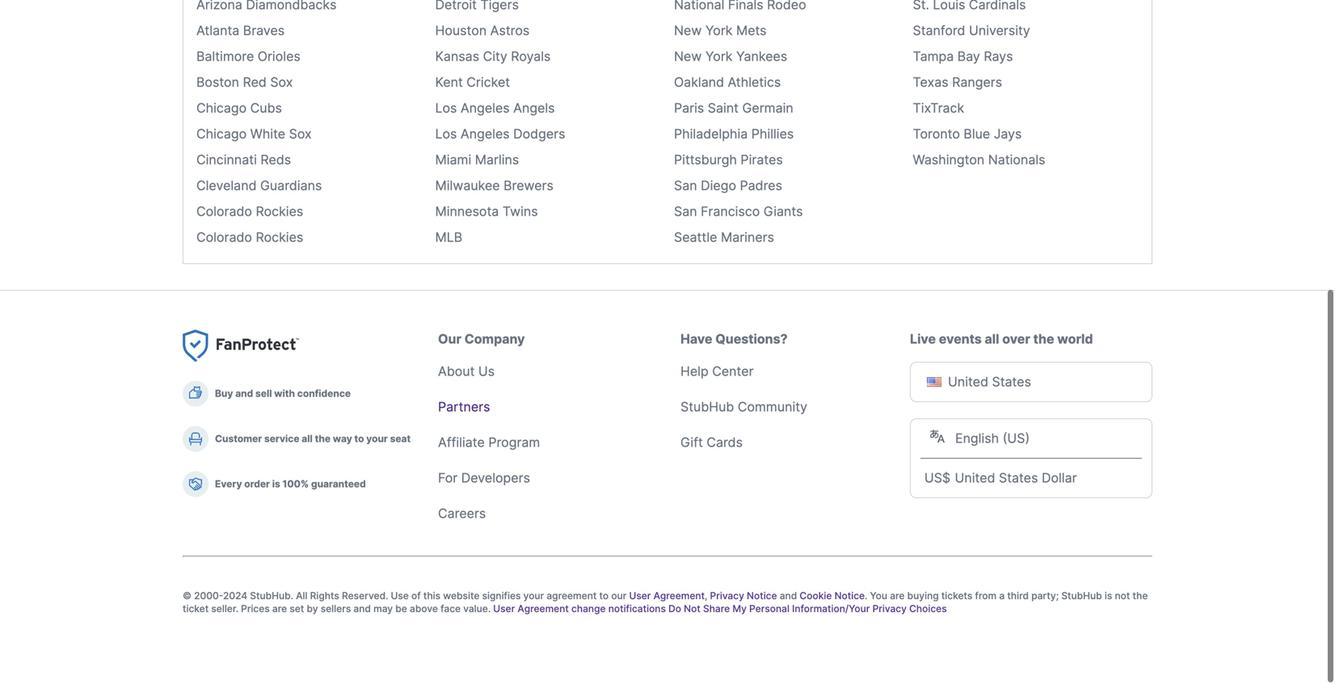 Task type: locate. For each thing, give the bounding box(es) containing it.
chicago down boston
[[197, 104, 247, 120]]

2 angeles from the top
[[461, 130, 510, 146]]

germain
[[743, 104, 794, 120]]

may
[[374, 608, 393, 619]]

2000-
[[194, 595, 223, 606]]

york for yankees
[[706, 53, 733, 68]]

1 horizontal spatial privacy
[[873, 608, 907, 619]]

2024
[[223, 595, 248, 606]]

agreement down © 2000-2024 stubhub. all rights reserved. use of this website signifies your agreement to our user agreement , privacy notice and cookie notice
[[518, 608, 569, 619]]

university
[[970, 27, 1031, 42]]

stubhub right the party; on the bottom right of page
[[1062, 595, 1103, 606]]

1 vertical spatial states
[[999, 475, 1039, 490]]

ticket
[[183, 608, 209, 619]]

stubhub up gift cards
[[681, 404, 735, 419]]

cricket
[[467, 78, 510, 94]]

1 vertical spatial and
[[780, 595, 798, 606]]

1 vertical spatial san
[[674, 208, 698, 224]]

stanford university link
[[913, 27, 1031, 42]]

for
[[438, 475, 458, 490]]

cardinals
[[970, 1, 1027, 17]]

new york yankees link
[[674, 53, 788, 68]]

states
[[993, 378, 1032, 394], [999, 475, 1039, 490]]

2 colorado from the top
[[197, 234, 252, 249]]

0 horizontal spatial is
[[272, 483, 280, 494]]

1 new from the top
[[674, 27, 702, 42]]

york up new york yankees
[[706, 27, 733, 42]]

reserved.
[[342, 595, 388, 606]]

1 san from the top
[[674, 182, 698, 198]]

chicago cubs link
[[197, 104, 282, 120]]

to left the our at the left of page
[[600, 595, 609, 606]]

atlanta braves
[[197, 27, 285, 42]]

1 vertical spatial stubhub
[[1062, 595, 1103, 606]]

states down over
[[993, 378, 1032, 394]]

center
[[713, 368, 754, 384]]

1 vertical spatial colorado rockies
[[197, 234, 303, 249]]

2 san from the top
[[674, 208, 698, 224]]

giants
[[764, 208, 803, 224]]

milwaukee brewers
[[435, 182, 554, 198]]

oakland athletics
[[674, 78, 781, 94]]

1 vertical spatial to
[[600, 595, 609, 606]]

privacy down you
[[873, 608, 907, 619]]

stubhub inside . you are buying tickets from a third party; stubhub is not the ticket seller. prices are set by sellers and may be above face value.
[[1062, 595, 1103, 606]]

website
[[443, 595, 480, 606]]

the right not
[[1133, 595, 1149, 606]]

york down new york mets link
[[706, 53, 733, 68]]

kansas city royals
[[435, 53, 551, 68]]

user up notifications
[[630, 595, 651, 606]]

and left sell
[[235, 392, 253, 404]]

reds
[[261, 156, 291, 172]]

cubs
[[250, 104, 282, 120]]

houston astros link
[[435, 27, 530, 42]]

the left way
[[315, 437, 331, 449]]

0 vertical spatial rockies
[[256, 208, 303, 224]]

tixtrack link
[[913, 104, 965, 120]]

1 horizontal spatial is
[[1105, 595, 1113, 606]]

is
[[272, 483, 280, 494], [1105, 595, 1113, 606]]

and down 'reserved.'
[[354, 608, 371, 619]]

0 vertical spatial sox
[[270, 78, 293, 94]]

2 horizontal spatial the
[[1133, 595, 1149, 606]]

toronto
[[913, 130, 961, 146]]

2 horizontal spatial and
[[780, 595, 798, 606]]

los angeles dodgers
[[435, 130, 566, 146]]

1 horizontal spatial are
[[890, 595, 905, 606]]

2 los from the top
[[435, 130, 457, 146]]

states down (us)
[[999, 475, 1039, 490]]

seat
[[390, 437, 411, 449]]

cincinnati reds link
[[197, 156, 291, 172]]

is left not
[[1105, 595, 1113, 606]]

your right signifies
[[524, 595, 544, 606]]

texas
[[913, 78, 949, 94]]

0 horizontal spatial your
[[367, 437, 388, 449]]

signifies
[[482, 595, 521, 606]]

0 horizontal spatial and
[[235, 392, 253, 404]]

los for los angeles dodgers
[[435, 130, 457, 146]]

1 angeles from the top
[[461, 104, 510, 120]]

0 vertical spatial stubhub
[[681, 404, 735, 419]]

party;
[[1032, 595, 1059, 606]]

not
[[1115, 595, 1131, 606]]

2 vertical spatial and
[[354, 608, 371, 619]]

sox right white
[[289, 130, 312, 146]]

0 horizontal spatial all
[[302, 437, 313, 449]]

my
[[733, 608, 747, 619]]

0 vertical spatial states
[[993, 378, 1032, 394]]

privacy inside button
[[873, 608, 907, 619]]

detroit tigers
[[435, 1, 519, 17]]

0 vertical spatial new
[[674, 27, 702, 42]]

2 new from the top
[[674, 53, 702, 68]]

1 vertical spatial new
[[674, 53, 702, 68]]

0 vertical spatial and
[[235, 392, 253, 404]]

tickets
[[942, 595, 973, 606]]

nationals
[[989, 156, 1046, 172]]

york for mets
[[706, 27, 733, 42]]

are
[[890, 595, 905, 606], [272, 608, 287, 619]]

user agreement change notifications link
[[494, 608, 666, 619]]

sox for boston red sox
[[270, 78, 293, 94]]

©
[[183, 595, 192, 606]]

notice
[[747, 595, 778, 606], [835, 595, 865, 606]]

share
[[703, 608, 730, 619]]

1 vertical spatial user
[[494, 608, 515, 619]]

rockies for first "colorado rockies" link from the bottom of the page
[[256, 234, 303, 249]]

1 horizontal spatial user
[[630, 595, 651, 606]]

1 chicago from the top
[[197, 104, 247, 120]]

2 chicago from the top
[[197, 130, 247, 146]]

1 horizontal spatial notice
[[835, 595, 865, 606]]

0 vertical spatial san
[[674, 182, 698, 198]]

0 vertical spatial los
[[435, 104, 457, 120]]

1 vertical spatial sox
[[289, 130, 312, 146]]

new down national
[[674, 27, 702, 42]]

the
[[1034, 336, 1055, 351], [315, 437, 331, 449], [1133, 595, 1149, 606]]

rights
[[310, 595, 339, 606]]

rockies for 2nd "colorado rockies" link from the bottom
[[256, 208, 303, 224]]

san francisco giants link
[[674, 208, 803, 224]]

washington nationals
[[913, 156, 1046, 172]]

mlb
[[435, 234, 463, 249]]

are down stubhub.
[[272, 608, 287, 619]]

1 horizontal spatial stubhub
[[1062, 595, 1103, 606]]

0 vertical spatial agreement
[[654, 595, 705, 606]]

chicago for chicago cubs
[[197, 104, 247, 120]]

1 los from the top
[[435, 104, 457, 120]]

2 york from the top
[[706, 53, 733, 68]]

0 vertical spatial colorado
[[197, 208, 252, 224]]

do not share my personal information/your privacy choices button
[[666, 607, 947, 620]]

every order is 100% guaranteed
[[215, 483, 366, 494]]

your left seat
[[367, 437, 388, 449]]

philadelphia phillies link
[[674, 130, 794, 146]]

of
[[412, 595, 421, 606]]

0 vertical spatial all
[[985, 336, 1000, 351]]

new up the oakland
[[674, 53, 702, 68]]

0 vertical spatial chicago
[[197, 104, 247, 120]]

0 horizontal spatial the
[[315, 437, 331, 449]]

language_20x20 image
[[930, 433, 946, 449]]

about us
[[438, 368, 495, 384]]

us
[[479, 368, 495, 384]]

los down kent at the left top
[[435, 104, 457, 120]]

2 rockies from the top
[[256, 234, 303, 249]]

1 vertical spatial angeles
[[461, 130, 510, 146]]

1 vertical spatial all
[[302, 437, 313, 449]]

1 vertical spatial are
[[272, 608, 287, 619]]

miami
[[435, 156, 472, 172]]

notice up information/your
[[835, 595, 865, 606]]

and up the do not share my personal information/your privacy choices button on the bottom
[[780, 595, 798, 606]]

sox down orioles
[[270, 78, 293, 94]]

0 vertical spatial york
[[706, 27, 733, 42]]

kent
[[435, 78, 463, 94]]

1 vertical spatial chicago
[[197, 130, 247, 146]]

0 vertical spatial privacy
[[710, 595, 745, 606]]

states inside united states button
[[993, 378, 1032, 394]]

san down pittsburgh on the right
[[674, 182, 698, 198]]

1 vertical spatial privacy
[[873, 608, 907, 619]]

pittsburgh
[[674, 156, 737, 172]]

united down events
[[949, 378, 989, 394]]

0 vertical spatial the
[[1034, 336, 1055, 351]]

chicago up cincinnati
[[197, 130, 247, 146]]

is right order
[[272, 483, 280, 494]]

2 colorado rockies link from the top
[[197, 234, 303, 249]]

1 vertical spatial is
[[1105, 595, 1113, 606]]

chicago for chicago white sox
[[197, 130, 247, 146]]

are right you
[[890, 595, 905, 606]]

1 vertical spatial york
[[706, 53, 733, 68]]

1 vertical spatial colorado
[[197, 234, 252, 249]]

1 horizontal spatial agreement
[[654, 595, 705, 606]]

0 vertical spatial united
[[949, 378, 989, 394]]

2 vertical spatial the
[[1133, 595, 1149, 606]]

change
[[572, 608, 606, 619]]

partners
[[438, 404, 490, 419]]

1 horizontal spatial your
[[524, 595, 544, 606]]

chicago cubs
[[197, 104, 282, 120]]

1 vertical spatial colorado rockies link
[[197, 234, 303, 249]]

to
[[355, 437, 364, 449], [600, 595, 609, 606]]

0 horizontal spatial to
[[355, 437, 364, 449]]

cincinnati
[[197, 156, 257, 172]]

buy and sell with confidence
[[215, 392, 351, 404]]

fan protect gurantee image
[[183, 334, 299, 367]]

sox for chicago white sox
[[289, 130, 312, 146]]

guardians
[[260, 182, 322, 198]]

1 vertical spatial united
[[955, 475, 996, 490]]

red
[[243, 78, 267, 94]]

san diego padres link
[[674, 182, 783, 198]]

0 vertical spatial colorado rockies link
[[197, 208, 303, 224]]

1 horizontal spatial all
[[985, 336, 1000, 351]]

1 horizontal spatial and
[[354, 608, 371, 619]]

the inside . you are buying tickets from a third party; stubhub is not the ticket seller. prices are set by sellers and may be above face value.
[[1133, 595, 1149, 606]]

yankees
[[737, 53, 788, 68]]

all right service on the bottom left of the page
[[302, 437, 313, 449]]

los for los angeles angels
[[435, 104, 457, 120]]

los up "miami" at the left top of the page
[[435, 130, 457, 146]]

not
[[684, 608, 701, 619]]

1 horizontal spatial to
[[600, 595, 609, 606]]

0 vertical spatial your
[[367, 437, 388, 449]]

and
[[235, 392, 253, 404], [780, 595, 798, 606], [354, 608, 371, 619]]

above
[[410, 608, 438, 619]]

0 horizontal spatial privacy
[[710, 595, 745, 606]]

0 horizontal spatial are
[[272, 608, 287, 619]]

united right the us$
[[955, 475, 996, 490]]

united states button
[[911, 366, 1153, 423]]

0 horizontal spatial notice
[[747, 595, 778, 606]]

seattle mariners
[[674, 234, 775, 249]]

gift cards
[[681, 439, 743, 455]]

1 horizontal spatial the
[[1034, 336, 1055, 351]]

0 vertical spatial is
[[272, 483, 280, 494]]

0 horizontal spatial agreement
[[518, 608, 569, 619]]

1 vertical spatial rockies
[[256, 234, 303, 249]]

user down signifies
[[494, 608, 515, 619]]

1 rockies from the top
[[256, 208, 303, 224]]

to right way
[[355, 437, 364, 449]]

braves
[[243, 27, 285, 42]]

1 vertical spatial your
[[524, 595, 544, 606]]

new york yankees
[[674, 53, 788, 68]]

angeles up miami marlins at top left
[[461, 130, 510, 146]]

diamondbacks
[[246, 1, 337, 17]]

privacy up share
[[710, 595, 745, 606]]

the right over
[[1034, 336, 1055, 351]]

partners link
[[438, 404, 490, 419]]

0 vertical spatial angeles
[[461, 104, 510, 120]]

1 york from the top
[[706, 27, 733, 42]]

0 vertical spatial colorado rockies
[[197, 208, 303, 224]]

notice up personal
[[747, 595, 778, 606]]

san up the "seattle"
[[674, 208, 698, 224]]

all left over
[[985, 336, 1000, 351]]

1 vertical spatial los
[[435, 130, 457, 146]]

angeles down the cricket
[[461, 104, 510, 120]]

all for events
[[985, 336, 1000, 351]]

agreement up do
[[654, 595, 705, 606]]

saint
[[708, 104, 739, 120]]



Task type: vqa. For each thing, say whether or not it's contained in the screenshot.
LOS ANGELES LAKERS link
no



Task type: describe. For each thing, give the bounding box(es) containing it.
developers
[[462, 475, 530, 490]]

1 notice from the left
[[747, 595, 778, 606]]

houston astros
[[435, 27, 530, 42]]

cookie
[[800, 595, 832, 606]]

stubhub community link
[[681, 404, 808, 419]]

united inside button
[[949, 378, 989, 394]]

stanford university
[[913, 27, 1031, 42]]

english
[[956, 435, 1000, 451]]

minnesota
[[435, 208, 499, 224]]

new for new york yankees
[[674, 53, 702, 68]]

order
[[244, 483, 270, 494]]

kansas
[[435, 53, 480, 68]]

do
[[669, 608, 682, 619]]

affiliate program link
[[438, 439, 540, 455]]

cards
[[707, 439, 743, 455]]

washington nationals link
[[913, 156, 1046, 172]]

2 colorado rockies from the top
[[197, 234, 303, 249]]

1 colorado rockies from the top
[[197, 208, 303, 224]]

.
[[865, 595, 868, 606]]

sellers
[[321, 608, 351, 619]]

cincinnati reds
[[197, 156, 291, 172]]

have
[[681, 336, 713, 351]]

live events all over the world
[[911, 336, 1094, 351]]

baltimore orioles link
[[197, 53, 301, 68]]

by
[[307, 608, 318, 619]]

san francisco giants
[[674, 208, 803, 224]]

seattle mariners link
[[674, 234, 775, 249]]

louis
[[934, 1, 966, 17]]

tixtrack
[[913, 104, 965, 120]]

customer
[[215, 437, 262, 449]]

baltimore orioles
[[197, 53, 301, 68]]

philadelphia phillies
[[674, 130, 794, 146]]

affiliate program
[[438, 439, 540, 455]]

texas rangers
[[913, 78, 1003, 94]]

miami marlins link
[[435, 156, 519, 172]]

royals
[[511, 53, 551, 68]]

rangers
[[953, 78, 1003, 94]]

tampa bay rays link
[[913, 53, 1014, 68]]

miami marlins
[[435, 156, 519, 172]]

0 horizontal spatial user
[[494, 608, 515, 619]]

boston
[[197, 78, 239, 94]]

new for new york mets
[[674, 27, 702, 42]]

with
[[274, 392, 295, 404]]

san for san francisco giants
[[674, 208, 698, 224]]

paris saint germain link
[[674, 104, 794, 120]]

sell
[[256, 392, 272, 404]]

texas rangers link
[[913, 78, 1003, 94]]

national
[[674, 1, 725, 17]]

angeles for dodgers
[[461, 130, 510, 146]]

about
[[438, 368, 475, 384]]

is inside . you are buying tickets from a third party; stubhub is not the ticket seller. prices are set by sellers and may be above face value.
[[1105, 595, 1113, 606]]

toronto blue jays link
[[913, 130, 1022, 146]]

dollar
[[1042, 475, 1078, 490]]

buy
[[215, 392, 233, 404]]

notifications
[[609, 608, 666, 619]]

,
[[705, 595, 708, 606]]

1 vertical spatial agreement
[[518, 608, 569, 619]]

help center
[[681, 368, 754, 384]]

0 vertical spatial to
[[355, 437, 364, 449]]

washington
[[913, 156, 985, 172]]

user agreement link
[[630, 595, 705, 606]]

careers
[[438, 510, 486, 526]]

service
[[264, 437, 300, 449]]

philadelphia
[[674, 130, 748, 146]]

houston
[[435, 27, 487, 42]]

angels
[[514, 104, 555, 120]]

about us link
[[438, 368, 495, 384]]

united states
[[949, 378, 1032, 394]]

affiliate
[[438, 439, 485, 455]]

2 notice from the left
[[835, 595, 865, 606]]

st.
[[913, 1, 930, 17]]

toronto blue jays
[[913, 130, 1022, 146]]

all for service
[[302, 437, 313, 449]]

world
[[1058, 336, 1094, 351]]

guaranteed
[[311, 483, 366, 494]]

0 vertical spatial user
[[630, 595, 651, 606]]

value.
[[464, 608, 491, 619]]

arizona diamondbacks
[[197, 1, 337, 17]]

cookie notice link
[[800, 595, 865, 606]]

arizona diamondbacks link
[[197, 1, 337, 17]]

0 horizontal spatial stubhub
[[681, 404, 735, 419]]

1 colorado rockies link from the top
[[197, 208, 303, 224]]

0 vertical spatial are
[[890, 595, 905, 606]]

help
[[681, 368, 709, 384]]

milwaukee
[[435, 182, 500, 198]]

angeles for angels
[[461, 104, 510, 120]]

atlanta braves link
[[197, 27, 285, 42]]

stubhub community
[[681, 404, 808, 419]]

st. louis cardinals
[[913, 1, 1027, 17]]

1 colorado from the top
[[197, 208, 252, 224]]

mets
[[737, 27, 767, 42]]

athletics
[[728, 78, 781, 94]]

tampa bay rays
[[913, 53, 1014, 68]]

detroit tigers link
[[435, 1, 519, 17]]

san for san diego padres
[[674, 182, 698, 198]]

help center link
[[681, 368, 754, 384]]

and inside . you are buying tickets from a third party; stubhub is not the ticket seller. prices are set by sellers and may be above face value.
[[354, 608, 371, 619]]

stanford
[[913, 27, 966, 42]]

rays
[[984, 53, 1014, 68]]

pirates
[[741, 156, 783, 172]]

1 vertical spatial the
[[315, 437, 331, 449]]



